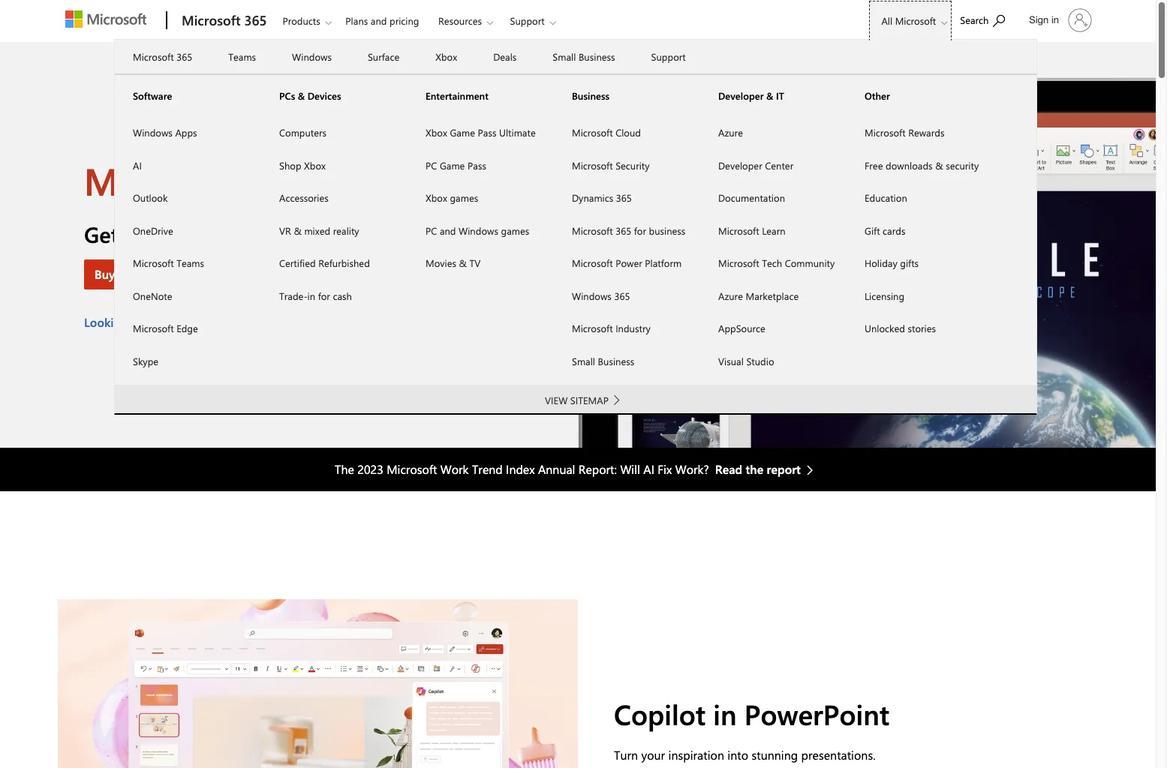 Task type: vqa. For each thing, say whether or not it's contained in the screenshot.
Developer inside the heading
yes



Task type: locate. For each thing, give the bounding box(es) containing it.
0 vertical spatial game
[[450, 126, 475, 139]]

pc for pc game pass
[[426, 159, 437, 172]]

appsource link
[[700, 312, 847, 345]]

center
[[765, 159, 794, 172]]

dynamics 365 link
[[554, 182, 700, 214]]

studio
[[746, 355, 774, 367]]

free downloads & security link
[[847, 149, 993, 182]]

downloads
[[886, 159, 933, 172]]

1 horizontal spatial teams
[[228, 50, 256, 63]]

windows apps
[[133, 126, 197, 139]]

pcs
[[279, 89, 295, 102]]

appsource
[[718, 322, 766, 335]]

365 up teams link
[[244, 11, 267, 29]]

for for business
[[634, 224, 646, 237]]

and for plans
[[371, 14, 387, 27]]

1 horizontal spatial games
[[501, 224, 529, 237]]

1 horizontal spatial sign
[[1029, 14, 1049, 26]]

game for xbox
[[450, 126, 475, 139]]

0 horizontal spatial the
[[252, 315, 269, 330]]

will
[[620, 462, 640, 478]]

into
[[728, 747, 748, 763]]

windows up microsoft industry
[[572, 289, 612, 302]]

resources
[[438, 14, 482, 27]]

& left tv at top left
[[459, 257, 467, 269]]

in right search search box
[[1052, 14, 1059, 26]]

powerpoint up reality
[[258, 156, 454, 206]]

2 vertical spatial business
[[598, 355, 634, 367]]

ai inside software element
[[133, 159, 142, 172]]

xbox for xbox game pass ultimate
[[426, 126, 447, 139]]

now right buy on the left top of page
[[118, 267, 142, 282]]

small business inside business element
[[572, 355, 634, 367]]

teams down onedrive link
[[176, 257, 204, 269]]

microsoft 365 for business link
[[554, 214, 700, 247]]

0 horizontal spatial sign
[[304, 315, 328, 330]]

for left cash
[[318, 289, 330, 302]]

support inside support dropdown button
[[510, 14, 545, 27]]

in left cash
[[307, 289, 315, 302]]

visual studio link
[[700, 345, 847, 378]]

business down microsoft industry
[[598, 355, 634, 367]]

subscription.
[[402, 220, 528, 249]]

copilot
[[614, 696, 706, 733]]

entertainment
[[426, 89, 489, 102]]

and inside entertainment 'element'
[[440, 224, 456, 237]]

refurbished
[[318, 257, 370, 269]]

powerpoint
[[258, 156, 454, 206], [168, 315, 231, 330], [744, 696, 890, 733]]

learn
[[762, 224, 786, 237]]

1 vertical spatial small
[[572, 355, 595, 367]]

& for pcs & devices
[[298, 89, 305, 102]]

xbox right shop
[[304, 159, 326, 172]]

business up microsoft cloud
[[572, 89, 610, 102]]

powerpoint down the onenote link
[[168, 315, 231, 330]]

ai link
[[115, 149, 261, 182]]

games down pc game pass
[[450, 191, 478, 204]]

small business down microsoft industry
[[572, 355, 634, 367]]

small for topmost small business link
[[553, 50, 576, 63]]

support up business heading
[[651, 50, 686, 63]]

azure up appsource
[[718, 289, 743, 302]]

the right on at the left top of page
[[252, 315, 269, 330]]

& inside "link"
[[459, 257, 467, 269]]

xbox game pass ultimate
[[426, 126, 536, 139]]

1 vertical spatial the
[[746, 462, 764, 478]]

gift
[[865, 224, 880, 237]]

1 vertical spatial microsoft 365
[[133, 50, 192, 63]]

1 horizontal spatial support
[[651, 50, 686, 63]]

gift cards
[[865, 224, 906, 237]]

1 horizontal spatial powerpoint
[[258, 156, 454, 206]]

onedrive link
[[115, 214, 261, 247]]

1 vertical spatial developer
[[718, 159, 762, 172]]

1 horizontal spatial now
[[144, 220, 186, 249]]

game up pc game pass
[[450, 126, 475, 139]]

xbox game pass ultimate link
[[408, 116, 554, 149]]

microsoft inside other element
[[865, 126, 906, 139]]

xbox down resources
[[436, 50, 457, 63]]

game for pc
[[440, 159, 465, 172]]

windows inside business element
[[572, 289, 612, 302]]

0 vertical spatial teams
[[228, 50, 256, 63]]

windows for windows 365
[[572, 289, 612, 302]]

now up the microsoft teams
[[144, 220, 186, 249]]

sitemap
[[570, 394, 609, 407]]

now inside the buy now dropdown button
[[118, 267, 142, 282]]

in for copilot
[[713, 696, 737, 733]]

view
[[545, 394, 568, 407]]

sign down trade-in for cash
[[304, 315, 328, 330]]

365 up refurbished
[[359, 220, 396, 249]]

xbox for xbox
[[436, 50, 457, 63]]

ai left fix
[[644, 462, 654, 478]]

support button
[[500, 1, 568, 41]]

for left business
[[634, 224, 646, 237]]

2 vertical spatial powerpoint
[[744, 696, 890, 733]]

sign inside looking to use powerpoint on the web? sign in link
[[304, 315, 328, 330]]

in for sign
[[1052, 14, 1059, 26]]

trade-in for cash
[[279, 289, 352, 302]]

azure marketplace
[[718, 289, 799, 302]]

accessories
[[279, 191, 329, 204]]

windows
[[292, 50, 332, 63], [133, 126, 173, 139], [459, 224, 498, 237], [572, 289, 612, 302]]

1 horizontal spatial and
[[440, 224, 456, 237]]

& left the it
[[766, 89, 773, 102]]

all
[[882, 14, 893, 27]]

0 horizontal spatial ai
[[133, 159, 142, 172]]

inspiration
[[668, 747, 724, 763]]

pc up movies
[[426, 224, 437, 237]]

outlook link
[[115, 182, 261, 214]]

games down xbox games link
[[501, 224, 529, 237]]

xbox down pc game pass
[[426, 191, 447, 204]]

accessories link
[[261, 182, 408, 214]]

platform
[[645, 257, 682, 269]]

0 vertical spatial business
[[579, 50, 615, 63]]

microsoft inside microsoft teams link
[[133, 257, 174, 269]]

1 vertical spatial azure
[[718, 289, 743, 302]]

the
[[335, 462, 354, 478]]

microsoft 365 up teams link
[[182, 11, 267, 29]]

small business up business heading
[[553, 50, 615, 63]]

developer & it heading
[[700, 75, 847, 116]]

sign inside sign in link
[[1029, 14, 1049, 26]]

& left security
[[935, 159, 943, 172]]

business up business heading
[[579, 50, 615, 63]]

annual
[[538, 462, 575, 478]]

for inside the microsoft 365 for business link
[[634, 224, 646, 237]]

windows inside entertainment 'element'
[[459, 224, 498, 237]]

0 vertical spatial sign
[[1029, 14, 1049, 26]]

0 vertical spatial small business
[[553, 50, 615, 63]]

business inside heading
[[572, 89, 610, 102]]

all microsoft button
[[870, 1, 952, 41]]

0 vertical spatial small
[[553, 50, 576, 63]]

pass for xbox game pass ultimate
[[478, 126, 497, 139]]

and right plans
[[371, 14, 387, 27]]

0 horizontal spatial for
[[318, 289, 330, 302]]

software element
[[115, 116, 261, 378]]

365 up software heading
[[176, 50, 192, 63]]

pc up xbox games on the top left of the page
[[426, 159, 437, 172]]

microsoft 365 up software
[[133, 50, 192, 63]]

1 vertical spatial small business
[[572, 355, 634, 367]]

xbox link
[[418, 41, 475, 73]]

microsoft inside microsoft industry link
[[572, 322, 613, 335]]

other element
[[847, 116, 993, 345]]

powerpoint up presentations.
[[744, 696, 890, 733]]

windows down products dropdown button
[[292, 50, 332, 63]]

1 vertical spatial sign
[[304, 315, 328, 330]]

xbox for xbox games
[[426, 191, 447, 204]]

small for the bottommost small business link
[[572, 355, 595, 367]]

microsoft industry link
[[554, 312, 700, 345]]

0 vertical spatial azure
[[718, 126, 743, 139]]

1 vertical spatial teams
[[176, 257, 204, 269]]

windows down xbox games link
[[459, 224, 498, 237]]

developer left the it
[[718, 89, 764, 102]]

presentations.
[[801, 747, 876, 763]]

0 horizontal spatial support
[[510, 14, 545, 27]]

& right vr
[[294, 224, 302, 237]]

pc for pc and windows games
[[426, 224, 437, 237]]

game up xbox games on the top left of the page
[[440, 159, 465, 172]]

marketplace
[[746, 289, 799, 302]]

for inside trade-in for cash link
[[318, 289, 330, 302]]

1 vertical spatial pass
[[468, 159, 486, 172]]

support up deals
[[510, 14, 545, 27]]

in inside pcs & devices element
[[307, 289, 315, 302]]

developer center
[[718, 159, 794, 172]]

support inside support link
[[651, 50, 686, 63]]

business
[[579, 50, 615, 63], [572, 89, 610, 102], [598, 355, 634, 367]]

ai up outlook
[[133, 159, 142, 172]]

pass
[[478, 126, 497, 139], [468, 159, 486, 172]]

holiday gifts
[[865, 257, 919, 269]]

microsoft learn link
[[700, 214, 847, 247]]

0 vertical spatial for
[[634, 224, 646, 237]]

azure for azure
[[718, 126, 743, 139]]

1 horizontal spatial ai
[[644, 462, 654, 478]]

1 vertical spatial pc
[[426, 224, 437, 237]]

developer up the documentation
[[718, 159, 762, 172]]

dynamics 365
[[572, 191, 632, 204]]

vr & mixed reality link
[[261, 214, 408, 247]]

sign right search search box
[[1029, 14, 1049, 26]]

other heading
[[847, 75, 993, 116]]

unlocked
[[865, 322, 905, 335]]

microsoft 365 for business
[[572, 224, 686, 237]]

windows left apps
[[133, 126, 173, 139]]

software
[[133, 89, 172, 102]]

support for support link
[[651, 50, 686, 63]]

teams inside microsoft teams link
[[176, 257, 204, 269]]

2 horizontal spatial powerpoint
[[744, 696, 890, 733]]

1 vertical spatial game
[[440, 159, 465, 172]]

azure up developer center
[[718, 126, 743, 139]]

to
[[131, 315, 143, 330]]

1 vertical spatial powerpoint
[[168, 315, 231, 330]]

2 azure from the top
[[718, 289, 743, 302]]

cloud
[[616, 126, 641, 139]]

0 vertical spatial the
[[252, 315, 269, 330]]

0 vertical spatial games
[[450, 191, 478, 204]]

1 pc from the top
[[426, 159, 437, 172]]

microsoft edge link
[[115, 312, 261, 345]]

pass down xbox game pass ultimate link
[[468, 159, 486, 172]]

small inside business element
[[572, 355, 595, 367]]

small business link down industry
[[554, 345, 700, 378]]

windows for windows apps
[[133, 126, 173, 139]]

and inside 'link'
[[371, 14, 387, 27]]

0 horizontal spatial teams
[[176, 257, 204, 269]]

use
[[146, 315, 165, 330]]

stories
[[908, 322, 936, 335]]

ai
[[133, 159, 142, 172], [644, 462, 654, 478]]

1 vertical spatial and
[[440, 224, 456, 237]]

0 horizontal spatial and
[[371, 14, 387, 27]]

1 horizontal spatial for
[[634, 224, 646, 237]]

& inside other element
[[935, 159, 943, 172]]

report
[[767, 462, 801, 478]]

microsoft industry
[[572, 322, 651, 335]]

microsoft cloud
[[572, 126, 641, 139]]

0 vertical spatial pc
[[426, 159, 437, 172]]

documentation
[[718, 191, 785, 204]]

2 developer from the top
[[718, 159, 762, 172]]

small up view sitemap link
[[572, 355, 595, 367]]

business for the bottommost small business link
[[598, 355, 634, 367]]

microsoft inside all microsoft dropdown button
[[895, 14, 936, 27]]

free
[[865, 159, 883, 172]]

0 vertical spatial and
[[371, 14, 387, 27]]

Search search field
[[953, 2, 1020, 36]]

and
[[371, 14, 387, 27], [440, 224, 456, 237]]

developer inside heading
[[718, 89, 764, 102]]

pass left ultimate
[[478, 126, 497, 139]]

365 down dynamics 365 link
[[616, 224, 631, 237]]

the right the read at the right of page
[[746, 462, 764, 478]]

teams up software heading
[[228, 50, 256, 63]]

sign
[[1029, 14, 1049, 26], [304, 315, 328, 330]]

in up into
[[713, 696, 737, 733]]

0 vertical spatial pass
[[478, 126, 497, 139]]

1 developer from the top
[[718, 89, 764, 102]]

microsoft inside microsoft cloud link
[[572, 126, 613, 139]]

read the report link
[[715, 461, 821, 479]]

0 vertical spatial developer
[[718, 89, 764, 102]]

1 azure from the top
[[718, 126, 743, 139]]

1 vertical spatial support
[[651, 50, 686, 63]]

shop
[[279, 159, 301, 172]]

for for cash
[[318, 289, 330, 302]]

certified refurbished link
[[261, 247, 408, 280]]

shop xbox link
[[261, 149, 408, 182]]

developer & it element
[[700, 116, 847, 378]]

microsoft security link
[[554, 149, 700, 182]]

windows inside software element
[[133, 126, 173, 139]]

teams inside teams link
[[228, 50, 256, 63]]

in for trade-
[[307, 289, 315, 302]]

looking to use powerpoint on the web? sign in link
[[84, 314, 361, 332]]

0 vertical spatial ai
[[133, 159, 142, 172]]

1 vertical spatial now
[[118, 267, 142, 282]]

small down support dropdown button
[[553, 50, 576, 63]]

0 horizontal spatial now
[[118, 267, 142, 282]]

0 vertical spatial support
[[510, 14, 545, 27]]

xbox up pc game pass
[[426, 126, 447, 139]]

& right the pcs
[[298, 89, 305, 102]]

and down xbox games on the top left of the page
[[440, 224, 456, 237]]

small business link
[[535, 41, 633, 73], [554, 345, 700, 378]]

microsoft cloud link
[[554, 116, 700, 149]]

turn your inspiration into stunning presentations.
[[614, 747, 876, 763]]

2 pc from the top
[[426, 224, 437, 237]]

1 vertical spatial business
[[572, 89, 610, 102]]

small business link up business heading
[[535, 41, 633, 73]]

0 vertical spatial small business link
[[535, 41, 633, 73]]

1 vertical spatial for
[[318, 289, 330, 302]]



Task type: describe. For each thing, give the bounding box(es) containing it.
read
[[715, 462, 743, 478]]

windows for windows
[[292, 50, 332, 63]]

the 2023 microsoft work trend index annual report: will ai fix work? read the report
[[335, 462, 801, 478]]

1 vertical spatial ai
[[644, 462, 654, 478]]

looking to use powerpoint on the web? sign in
[[84, 315, 341, 330]]

plans
[[346, 14, 368, 27]]

0 horizontal spatial powerpoint
[[168, 315, 231, 330]]

windows 365 link
[[554, 280, 700, 312]]

developer center link
[[700, 149, 847, 182]]

azure link
[[700, 116, 847, 149]]

a
[[241, 220, 252, 249]]

microsoft inside microsoft edge link
[[133, 322, 174, 335]]

microsoft power platform link
[[554, 247, 700, 280]]

microsoft rewards link
[[847, 116, 993, 149]]

visual studio
[[718, 355, 774, 367]]

microsoft teams
[[133, 257, 204, 269]]

products
[[283, 14, 320, 27]]

business element
[[554, 116, 700, 378]]

business heading
[[554, 75, 700, 116]]

movies
[[426, 257, 456, 269]]

pc game pass link
[[408, 149, 554, 182]]

sign in
[[1029, 14, 1059, 26]]

unlocked stories
[[865, 322, 936, 335]]

your
[[641, 747, 665, 763]]

software heading
[[115, 75, 261, 116]]

surface link
[[350, 41, 418, 73]]

0 vertical spatial microsoft 365
[[182, 11, 267, 29]]

on
[[234, 315, 248, 330]]

azure for azure marketplace
[[718, 289, 743, 302]]

industry
[[616, 322, 651, 335]]

xbox inside pcs & devices element
[[304, 159, 326, 172]]

support for support dropdown button
[[510, 14, 545, 27]]

view sitemap
[[545, 394, 609, 407]]

mixed
[[304, 224, 330, 237]]

developer & it
[[718, 89, 784, 102]]

microsoft powerpoint
[[84, 156, 454, 206]]

microsoft teams link
[[115, 247, 261, 280]]

0 horizontal spatial games
[[450, 191, 478, 204]]

licensing link
[[847, 280, 993, 312]]

reality
[[333, 224, 359, 237]]

pass for pc game pass
[[468, 159, 486, 172]]

pcs & devices
[[279, 89, 341, 102]]

stunning
[[752, 747, 798, 763]]

entertainment heading
[[408, 75, 554, 116]]

pcs & devices heading
[[261, 75, 408, 116]]

trade-
[[279, 289, 307, 302]]

pcs & devices element
[[261, 116, 408, 312]]

entertainment element
[[408, 116, 554, 280]]

microsoft security
[[572, 159, 650, 172]]

deals link
[[475, 41, 535, 73]]

developer for developer & it
[[718, 89, 764, 102]]

it
[[125, 220, 138, 249]]

buy now button
[[84, 260, 169, 290]]

other
[[865, 89, 890, 102]]

power
[[616, 257, 642, 269]]

& for movies & tv
[[459, 257, 467, 269]]

support link
[[633, 41, 704, 73]]

with
[[192, 220, 235, 249]]

small business for the bottommost small business link
[[572, 355, 634, 367]]

get
[[84, 220, 119, 249]]

it
[[776, 89, 784, 102]]

small business for topmost small business link
[[553, 50, 615, 63]]

teams link
[[210, 41, 274, 73]]

microsoft tech community link
[[700, 247, 847, 280]]

ultimate
[[499, 126, 536, 139]]

& for developer & it
[[766, 89, 773, 102]]

& for vr & mixed reality
[[294, 224, 302, 237]]

gift cards link
[[847, 214, 993, 247]]

plans and pricing link
[[339, 1, 426, 37]]

security
[[946, 159, 979, 172]]

developer for developer center
[[718, 159, 762, 172]]

device screen showing a presentation open in powerpoint image
[[578, 42, 1156, 448]]

cards
[[883, 224, 906, 237]]

0 vertical spatial now
[[144, 220, 186, 249]]

microsoft tech community
[[718, 257, 835, 269]]

microsoft inside microsoft security link
[[572, 159, 613, 172]]

microsoft inside "microsoft tech community" link
[[718, 257, 759, 269]]

movies & tv
[[426, 257, 481, 269]]

pc and windows games
[[426, 224, 529, 237]]

1 vertical spatial games
[[501, 224, 529, 237]]

windows link
[[274, 41, 350, 73]]

buy now
[[95, 267, 142, 282]]

365 down the microsoft power platform link
[[614, 289, 630, 302]]

edge
[[176, 322, 198, 335]]

1 horizontal spatial the
[[746, 462, 764, 478]]

azure marketplace link
[[700, 280, 847, 312]]

all microsoft
[[882, 14, 936, 27]]

business
[[649, 224, 686, 237]]

business for topmost small business link
[[579, 50, 615, 63]]

unlocked stories link
[[847, 312, 993, 345]]

windows 365
[[572, 289, 630, 302]]

search
[[960, 14, 989, 26]]

report:
[[579, 462, 617, 478]]

security
[[616, 159, 650, 172]]

microsoft image
[[65, 11, 146, 28]]

windows apps link
[[115, 116, 261, 149]]

0 vertical spatial powerpoint
[[258, 156, 454, 206]]

onedrive
[[133, 224, 173, 237]]

trade-in for cash link
[[261, 280, 408, 312]]

get it now with a microsoft 365 subscription.
[[84, 220, 528, 249]]

deals
[[493, 50, 517, 63]]

and for pc
[[440, 224, 456, 237]]

microsoft rewards
[[865, 126, 945, 139]]

visual
[[718, 355, 744, 367]]

work?
[[675, 462, 709, 478]]

365 right dynamics
[[616, 191, 632, 204]]

in down trade-in for cash link
[[331, 315, 341, 330]]

turn
[[614, 747, 638, 763]]

tech
[[762, 257, 782, 269]]

computers
[[279, 126, 327, 139]]

view sitemap link
[[474, 386, 677, 413]]

xbox games
[[426, 191, 478, 204]]

search button
[[953, 2, 1012, 36]]

holiday gifts link
[[847, 247, 993, 280]]

index
[[506, 462, 535, 478]]

1 vertical spatial small business link
[[554, 345, 700, 378]]

education link
[[847, 182, 993, 214]]



